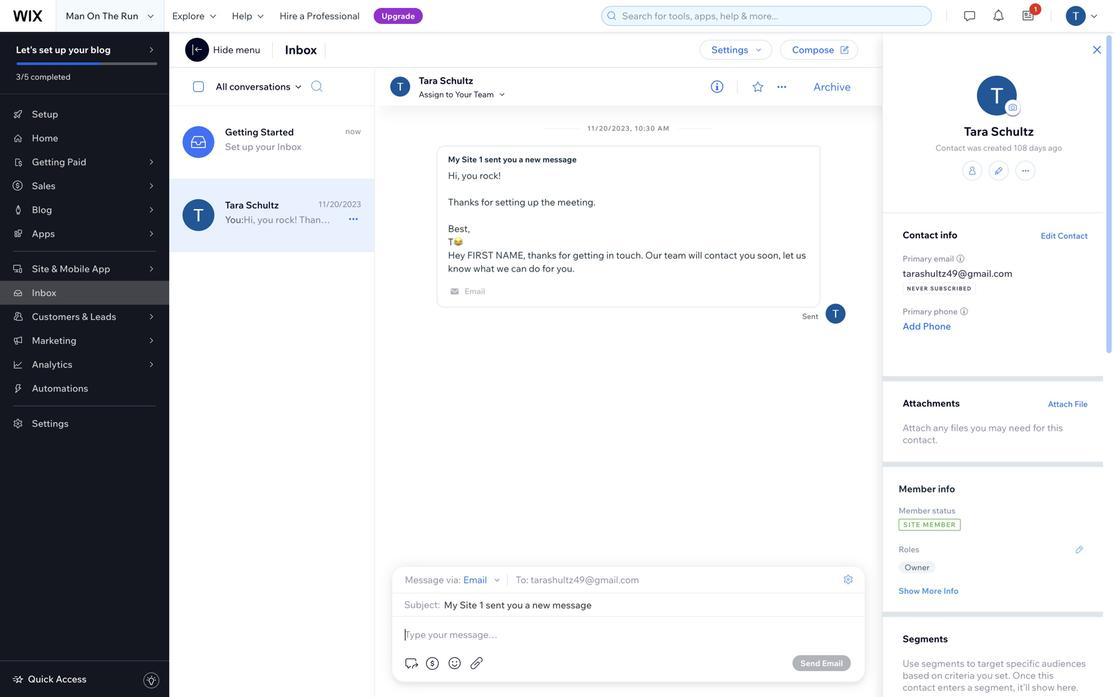 Task type: locate. For each thing, give the bounding box(es) containing it.
for up you.
[[559, 249, 571, 261]]

1 horizontal spatial tara schultz image
[[977, 76, 1017, 116]]

first
[[467, 249, 494, 261]]

on
[[932, 670, 943, 681]]

site up roles
[[904, 520, 921, 529]]

member up member status site member on the bottom right
[[899, 483, 936, 495]]

mobile
[[60, 263, 90, 275]]

0 horizontal spatial tara schultz image
[[183, 199, 214, 231]]

1 vertical spatial email
[[463, 574, 487, 586]]

tarashultz49@gmail.com right to:
[[531, 574, 639, 586]]

0 vertical spatial your
[[68, 44, 88, 55]]

1 horizontal spatial settings
[[712, 44, 748, 55]]

0 vertical spatial this
[[1047, 422, 1063, 434]]

quick access button
[[12, 673, 87, 685]]

tara schultz image
[[390, 77, 410, 97], [826, 304, 846, 324]]

0 horizontal spatial a
[[300, 10, 305, 22]]

tara schultz image right sent
[[826, 304, 846, 324]]

tara inside 'tara schultz contact was created 108 days ago'
[[964, 124, 988, 139]]

files image
[[469, 655, 485, 671]]

getting down home
[[32, 156, 65, 168]]

primary up add
[[903, 306, 932, 316]]

1 vertical spatial tarashultz49@gmail.com
[[531, 574, 639, 586]]

now
[[345, 126, 361, 136]]

to inside assign to your team button
[[446, 89, 453, 99]]

to inside use segments to target specific audiences based on criteria you set. once this contact enters a segment, it'll show here.
[[967, 658, 976, 669]]

chat messages log
[[375, 106, 882, 567]]

use segments to target specific audiences based on criteria you set. once this contact enters a segment, it'll show here.
[[903, 658, 1086, 693]]

attach up the contact.
[[903, 422, 931, 434]]

0 vertical spatial tarashultz49@gmail.com
[[903, 268, 1013, 279]]

site inside my site 1 sent you a new message hi, you rock! thanks for setting up the meeting. best, t😂 hey first name, thanks for getting in touch. our team will contact you soon, let us know what we can do for you.
[[462, 154, 477, 164]]

info up 'email'
[[941, 229, 958, 241]]

0 horizontal spatial &
[[51, 263, 57, 275]]

best,
[[448, 223, 470, 234]]

via:
[[446, 574, 461, 586]]

0 vertical spatial inbox
[[285, 42, 317, 57]]

1 horizontal spatial site
[[462, 154, 477, 164]]

up right the set
[[55, 44, 66, 55]]

0 horizontal spatial schultz
[[246, 199, 279, 211]]

info up "status"
[[938, 483, 955, 495]]

0 horizontal spatial tara
[[225, 199, 244, 211]]

email inside email button
[[463, 574, 487, 586]]

site left mobile
[[32, 263, 49, 275]]

access
[[56, 673, 87, 685]]

2 horizontal spatial up
[[528, 196, 539, 208]]

attach inside button
[[1048, 399, 1073, 409]]

1 horizontal spatial tarashultz49@gmail.com
[[903, 268, 1013, 279]]

2 primary from the top
[[903, 306, 932, 316]]

edit contact
[[1041, 231, 1088, 241]]

1 vertical spatial schultz
[[991, 124, 1034, 139]]

0 horizontal spatial tara schultz
[[225, 199, 279, 211]]

conversations
[[229, 81, 291, 92]]

let
[[783, 249, 794, 261]]

hide menu button down help
[[213, 44, 260, 56]]

show
[[1032, 681, 1055, 693]]

1 horizontal spatial attach
[[1048, 399, 1073, 409]]

a right hire
[[300, 10, 305, 22]]

tara
[[419, 75, 438, 86], [964, 124, 988, 139], [225, 199, 244, 211]]

archive link
[[814, 80, 851, 93]]

1 vertical spatial a
[[519, 154, 523, 164]]

email down what
[[465, 286, 485, 296]]

help button
[[224, 0, 272, 32]]

attach
[[1048, 399, 1073, 409], [903, 422, 931, 434]]

0 vertical spatial member
[[899, 483, 936, 495]]

setup link
[[0, 102, 169, 126]]

set
[[225, 141, 240, 152]]

1 vertical spatial tara schultz
[[225, 199, 279, 211]]

site inside member status site member
[[904, 520, 921, 529]]

attach for attach file
[[1048, 399, 1073, 409]]

1 primary from the top
[[903, 254, 932, 264]]

tara schultz image left you:
[[183, 199, 214, 231]]

1 vertical spatial this
[[1038, 670, 1054, 681]]

new
[[525, 154, 541, 164]]

1 horizontal spatial tara schultz
[[419, 75, 473, 86]]

contact
[[705, 249, 737, 261], [903, 681, 936, 693]]

0 horizontal spatial site
[[32, 263, 49, 275]]

soon,
[[757, 249, 781, 261]]

0 vertical spatial settings
[[712, 44, 748, 55]]

0 vertical spatial schultz
[[440, 75, 473, 86]]

0 horizontal spatial your
[[68, 44, 88, 55]]

1 vertical spatial settings
[[32, 418, 69, 429]]

hire
[[280, 10, 298, 22]]

0 vertical spatial getting
[[225, 126, 258, 138]]

email right send at the bottom right of the page
[[822, 658, 843, 668]]

tara up you:
[[225, 199, 244, 211]]

contact right the will
[[705, 249, 737, 261]]

your
[[455, 89, 472, 99]]

1 vertical spatial site
[[32, 263, 49, 275]]

attachments
[[903, 397, 960, 409]]

0 vertical spatial 1
[[1034, 5, 1037, 13]]

0 vertical spatial info
[[941, 229, 958, 241]]

None checkbox
[[186, 79, 216, 95]]

to:
[[516, 574, 529, 586]]

quick access
[[28, 673, 87, 685]]

2 vertical spatial a
[[968, 681, 973, 693]]

0 horizontal spatial to
[[446, 89, 453, 99]]

member down member info
[[899, 506, 931, 515]]

hey
[[448, 249, 465, 261]]

roles
[[899, 544, 920, 554]]

email inside chat messages log
[[465, 286, 485, 296]]

11/20/2023, 10:30 am
[[587, 124, 670, 132]]

your
[[68, 44, 88, 55], [256, 141, 275, 152]]

you down target on the bottom of page
[[977, 670, 993, 681]]

settings link
[[0, 412, 169, 435]]

quick
[[28, 673, 54, 685]]

email right via:
[[463, 574, 487, 586]]

attach inside attach any files you may need for this contact.
[[903, 422, 931, 434]]

for right need at the right bottom
[[1033, 422, 1045, 434]]

to left your
[[446, 89, 453, 99]]

for
[[481, 196, 493, 208], [559, 249, 571, 261], [542, 263, 555, 274], [1033, 422, 1045, 434]]

1 vertical spatial to
[[967, 658, 976, 669]]

your down getting started
[[256, 141, 275, 152]]

1 inside my site 1 sent you a new message hi, you rock! thanks for setting up the meeting. best, t😂 hey first name, thanks for getting in touch. our team will contact you soon, let us know what we can do for you.
[[479, 154, 483, 164]]

here.
[[1057, 681, 1079, 693]]

1 horizontal spatial a
[[519, 154, 523, 164]]

schultz up "assign to your team"
[[440, 75, 473, 86]]

info for contact info
[[941, 229, 958, 241]]

all
[[216, 81, 227, 92]]

segments
[[903, 633, 948, 645]]

1 vertical spatial contact
[[903, 681, 936, 693]]

attach for attach any files you may need for this contact.
[[903, 422, 931, 434]]

days
[[1029, 143, 1047, 153]]

0 horizontal spatial getting
[[32, 156, 65, 168]]

this inside attach any files you may need for this contact.
[[1047, 422, 1063, 434]]

0 vertical spatial tara schultz
[[419, 75, 473, 86]]

0 vertical spatial site
[[462, 154, 477, 164]]

email button
[[463, 574, 503, 586]]

0 vertical spatial attach
[[1048, 399, 1073, 409]]

contact up primary email
[[903, 229, 938, 241]]

getting up set
[[225, 126, 258, 138]]

setup
[[32, 108, 58, 120]]

in
[[606, 249, 614, 261]]

2 vertical spatial tara
[[225, 199, 244, 211]]

None field
[[444, 599, 854, 611]]

you inside use segments to target specific audiences based on criteria you set. once this contact enters a segment, it'll show here.
[[977, 670, 993, 681]]

getting inside dropdown button
[[32, 156, 65, 168]]

0 horizontal spatial tara schultz image
[[390, 77, 410, 97]]

settings down search for tools, apps, help & more... field
[[712, 44, 748, 55]]

a left 'new'
[[519, 154, 523, 164]]

schultz down the set up your inbox at the top of the page
[[246, 199, 279, 211]]

criteria
[[945, 670, 975, 681]]

your left blog
[[68, 44, 88, 55]]

1 vertical spatial attach
[[903, 422, 931, 434]]

1 vertical spatial 1
[[479, 154, 483, 164]]

1 horizontal spatial your
[[256, 141, 275, 152]]

1 vertical spatial tara
[[964, 124, 988, 139]]

tara up assign
[[419, 75, 438, 86]]

2 vertical spatial site
[[904, 520, 921, 529]]

email inside the send email 'button'
[[822, 658, 843, 668]]

0 horizontal spatial contact
[[705, 249, 737, 261]]

marketing
[[32, 335, 76, 346]]

& left leads
[[82, 311, 88, 322]]

1 horizontal spatial tara schultz image
[[826, 304, 846, 324]]

1 horizontal spatial up
[[242, 141, 253, 152]]

0 horizontal spatial attach
[[903, 422, 931, 434]]

0 vertical spatial primary
[[903, 254, 932, 264]]

0 horizontal spatial up
[[55, 44, 66, 55]]

will
[[688, 249, 702, 261]]

you:
[[225, 214, 244, 225]]

2 horizontal spatial a
[[968, 681, 973, 693]]

1 vertical spatial tara schultz image
[[826, 304, 846, 324]]

settings inside settings link
[[32, 418, 69, 429]]

2 horizontal spatial site
[[904, 520, 921, 529]]

tara schultz image
[[977, 76, 1017, 116], [183, 199, 214, 231]]

tara up was
[[964, 124, 988, 139]]

11/20/2023
[[318, 199, 361, 209]]

thanks
[[448, 196, 479, 208]]

created
[[983, 143, 1012, 153]]

1 horizontal spatial contact
[[903, 681, 936, 693]]

1 horizontal spatial tara
[[419, 75, 438, 86]]

contact left was
[[936, 143, 966, 153]]

thanks
[[528, 249, 557, 261]]

contact right edit
[[1058, 231, 1088, 241]]

schultz up 108
[[991, 124, 1034, 139]]

Type your message. Hit enter to submit. text field
[[403, 627, 854, 642]]

settings down automations
[[32, 418, 69, 429]]

2 horizontal spatial tara
[[964, 124, 988, 139]]

more
[[922, 586, 942, 596]]

this up show
[[1038, 670, 1054, 681]]

attach left file
[[1048, 399, 1073, 409]]

2 vertical spatial schultz
[[246, 199, 279, 211]]

hire a professional link
[[272, 0, 368, 32]]

this
[[1047, 422, 1063, 434], [1038, 670, 1054, 681]]

0 vertical spatial up
[[55, 44, 66, 55]]

1 vertical spatial &
[[82, 311, 88, 322]]

tarashultz49@gmail.com up subscribed
[[903, 268, 1013, 279]]

hire a professional
[[280, 10, 360, 22]]

1 horizontal spatial &
[[82, 311, 88, 322]]

getting for getting started
[[225, 126, 258, 138]]

0 horizontal spatial tarashultz49@gmail.com
[[531, 574, 639, 586]]

a inside my site 1 sent you a new message hi, you rock! thanks for setting up the meeting. best, t😂 hey first name, thanks for getting in touch. our team will contact you soon, let us know what we can do for you.
[[519, 154, 523, 164]]

completed
[[31, 72, 71, 82]]

man
[[66, 10, 85, 22]]

1 vertical spatial getting
[[32, 156, 65, 168]]

getting
[[225, 126, 258, 138], [32, 156, 65, 168]]

up left the
[[528, 196, 539, 208]]

site right my
[[462, 154, 477, 164]]

primary email
[[903, 254, 954, 264]]

primary left 'email'
[[903, 254, 932, 264]]

automations
[[32, 382, 88, 394]]

0 vertical spatial tara
[[419, 75, 438, 86]]

0 horizontal spatial 1
[[479, 154, 483, 164]]

site inside dropdown button
[[32, 263, 49, 275]]

2 vertical spatial email
[[822, 658, 843, 668]]

0 vertical spatial &
[[51, 263, 57, 275]]

contact down based
[[903, 681, 936, 693]]

tara schultz image left assign
[[390, 77, 410, 97]]

10:30
[[635, 124, 656, 132]]

getting started
[[225, 126, 294, 138]]

1 horizontal spatial 1
[[1034, 5, 1037, 13]]

1 horizontal spatial to
[[967, 658, 976, 669]]

2 vertical spatial inbox
[[32, 287, 56, 298]]

for inside attach any files you may need for this contact.
[[1033, 422, 1045, 434]]

this down attach file
[[1047, 422, 1063, 434]]

tara schultz up you:
[[225, 199, 279, 211]]

2 horizontal spatial schultz
[[991, 124, 1034, 139]]

you inside attach any files you may need for this contact.
[[971, 422, 987, 434]]

inbox down started
[[277, 141, 301, 152]]

0 vertical spatial to
[[446, 89, 453, 99]]

saved replies image
[[403, 655, 419, 671]]

0 vertical spatial contact
[[705, 249, 737, 261]]

contact.
[[903, 434, 938, 445]]

0 vertical spatial tara schultz image
[[390, 77, 410, 97]]

2 vertical spatial up
[[528, 196, 539, 208]]

tara schultz up "assign to your team"
[[419, 75, 473, 86]]

you right files
[[971, 422, 987, 434]]

app
[[92, 263, 110, 275]]

up right set
[[242, 141, 253, 152]]

1 vertical spatial primary
[[903, 306, 932, 316]]

assign to your team
[[419, 89, 494, 99]]

set
[[39, 44, 53, 55]]

inbox up customers
[[32, 287, 56, 298]]

1 vertical spatial member
[[899, 506, 931, 515]]

you right sent
[[503, 154, 517, 164]]

member down "status"
[[923, 520, 956, 529]]

tarashultz49@gmail.com
[[903, 268, 1013, 279], [531, 574, 639, 586]]

primary
[[903, 254, 932, 264], [903, 306, 932, 316]]

emojis image
[[447, 655, 463, 671]]

the
[[541, 196, 555, 208]]

tara schultz image up 'tara schultz contact was created 108 days ago'
[[977, 76, 1017, 116]]

contact
[[936, 143, 966, 153], [903, 229, 938, 241], [1058, 231, 1088, 241]]

apps button
[[0, 222, 169, 246]]

0 vertical spatial email
[[465, 286, 485, 296]]

0 horizontal spatial settings
[[32, 418, 69, 429]]

1 vertical spatial info
[[938, 483, 955, 495]]

& left mobile
[[51, 263, 57, 275]]

tara schultz
[[419, 75, 473, 86], [225, 199, 279, 211]]

segment,
[[975, 681, 1015, 693]]

a down criteria
[[968, 681, 973, 693]]

inbox down hire
[[285, 42, 317, 57]]

to up criteria
[[967, 658, 976, 669]]

contact inside 'tara schultz contact was created 108 days ago'
[[936, 143, 966, 153]]

up inside my site 1 sent you a new message hi, you rock! thanks for setting up the meeting. best, t😂 hey first name, thanks for getting in touch. our team will contact you soon, let us know what we can do for you.
[[528, 196, 539, 208]]

ago
[[1048, 143, 1062, 153]]

1 horizontal spatial getting
[[225, 126, 258, 138]]



Task type: describe. For each thing, give the bounding box(es) containing it.
may
[[989, 422, 1007, 434]]

subject:
[[404, 599, 440, 610]]

let's set up your blog
[[16, 44, 111, 55]]

schultz inside 'tara schultz contact was created 108 days ago'
[[991, 124, 1034, 139]]

you right hi,
[[462, 170, 478, 181]]

set up your inbox
[[225, 141, 301, 152]]

member for member info
[[899, 483, 936, 495]]

set.
[[995, 670, 1011, 681]]

phone
[[934, 306, 958, 316]]

a inside use segments to target specific audiences based on criteria you set. once this contact enters a segment, it'll show here.
[[968, 681, 973, 693]]

any
[[933, 422, 949, 434]]

sidebar element
[[0, 32, 169, 697]]

touch.
[[616, 249, 643, 261]]

settings button
[[700, 40, 772, 60]]

info for member info
[[938, 483, 955, 495]]

add phone button
[[903, 320, 951, 332]]

1 horizontal spatial schultz
[[440, 75, 473, 86]]

all conversations
[[216, 81, 291, 92]]

am
[[658, 124, 670, 132]]

upgrade
[[382, 11, 415, 21]]

message via:
[[405, 574, 461, 586]]

on
[[87, 10, 100, 22]]

1 vertical spatial inbox
[[277, 141, 301, 152]]

for right do
[[542, 263, 555, 274]]

send email
[[801, 658, 843, 668]]

this inside use segments to target specific audiences based on criteria you set. once this contact enters a segment, it'll show here.
[[1038, 670, 1054, 681]]

hi,
[[448, 170, 460, 181]]

customers & leads button
[[0, 305, 169, 329]]

team
[[474, 89, 494, 99]]

specific
[[1006, 658, 1040, 669]]

1 button
[[1014, 0, 1043, 32]]

message
[[405, 574, 444, 586]]

0 vertical spatial tara schultz image
[[977, 76, 1017, 116]]

need
[[1009, 422, 1031, 434]]

send email button
[[793, 655, 851, 671]]

1 vertical spatial tara schultz image
[[183, 199, 214, 231]]

site & mobile app button
[[0, 257, 169, 281]]

archive
[[814, 80, 851, 93]]

1 vertical spatial up
[[242, 141, 253, 152]]

home
[[32, 132, 58, 144]]

3/5 completed
[[16, 72, 71, 82]]

edit
[[1041, 231, 1056, 241]]

analytics
[[32, 358, 72, 370]]

enters
[[938, 681, 965, 693]]

leads
[[90, 311, 116, 322]]

108
[[1014, 143, 1027, 153]]

11/20/2023,
[[587, 124, 633, 132]]

your inside sidebar element
[[68, 44, 88, 55]]

primary for primary email
[[903, 254, 932, 264]]

apps
[[32, 228, 55, 239]]

compose button
[[780, 40, 858, 60]]

explore
[[172, 10, 205, 22]]

contact info
[[903, 229, 958, 241]]

can
[[511, 263, 527, 274]]

attach file
[[1048, 399, 1088, 409]]

contact inside use segments to target specific audiences based on criteria you set. once this contact enters a segment, it'll show here.
[[903, 681, 936, 693]]

contact inside my site 1 sent you a new message hi, you rock! thanks for setting up the meeting. best, t😂 hey first name, thanks for getting in touch. our team will contact you soon, let us know what we can do for you.
[[705, 249, 737, 261]]

the
[[102, 10, 119, 22]]

run
[[121, 10, 138, 22]]

setting
[[495, 196, 526, 208]]

assign to your team button
[[419, 88, 508, 100]]

audiences
[[1042, 658, 1086, 669]]

my site 1 sent you a new message hi, you rock! thanks for setting up the meeting. best, t😂 hey first name, thanks for getting in touch. our team will contact you soon, let us know what we can do for you.
[[448, 154, 806, 274]]

tara schultz image inside chat messages log
[[826, 304, 846, 324]]

sent
[[802, 312, 819, 321]]

menu
[[236, 44, 260, 55]]

use
[[903, 658, 920, 669]]

up inside sidebar element
[[55, 44, 66, 55]]

getting for getting paid
[[32, 156, 65, 168]]

compose
[[792, 44, 834, 55]]

add
[[903, 320, 921, 332]]

getting paid
[[32, 156, 86, 168]]

started
[[261, 126, 294, 138]]

member for member status site member
[[899, 506, 931, 515]]

settings inside settings button
[[712, 44, 748, 55]]

do
[[529, 263, 540, 274]]

primary for primary phone
[[903, 306, 932, 316]]

2 vertical spatial member
[[923, 520, 956, 529]]

3/5
[[16, 72, 29, 82]]

inbox inside sidebar element
[[32, 287, 56, 298]]

contact inside button
[[1058, 231, 1088, 241]]

0 vertical spatial a
[[300, 10, 305, 22]]

& for site
[[51, 263, 57, 275]]

blog button
[[0, 198, 169, 222]]

assign
[[419, 89, 444, 99]]

us
[[796, 249, 806, 261]]

team
[[664, 249, 686, 261]]

& for customers
[[82, 311, 88, 322]]

sent
[[485, 154, 501, 164]]

show
[[899, 586, 920, 596]]

t😂
[[448, 236, 463, 248]]

for left "setting"
[[481, 196, 493, 208]]

name,
[[496, 249, 526, 261]]

rock!
[[480, 170, 501, 181]]

primary phone
[[903, 306, 958, 316]]

1 vertical spatial your
[[256, 141, 275, 152]]

tarashultz49@gmail.com never subscribed
[[903, 268, 1013, 292]]

meeting.
[[557, 196, 596, 208]]

blog
[[32, 204, 52, 215]]

add phone
[[903, 320, 951, 332]]

hide
[[213, 44, 234, 55]]

hide menu
[[213, 44, 260, 55]]

hide menu button up all
[[185, 38, 260, 62]]

Search for tools, apps, help & more... field
[[618, 7, 928, 25]]

message
[[543, 154, 577, 164]]

info
[[944, 586, 959, 596]]

you left soon,
[[740, 249, 755, 261]]

attach file button
[[1048, 398, 1088, 410]]

getting started image
[[183, 126, 214, 158]]

member status site member
[[899, 506, 956, 529]]

target
[[978, 658, 1004, 669]]

1 inside button
[[1034, 5, 1037, 13]]

marketing button
[[0, 329, 169, 353]]



Task type: vqa. For each thing, say whether or not it's contained in the screenshot.
*
no



